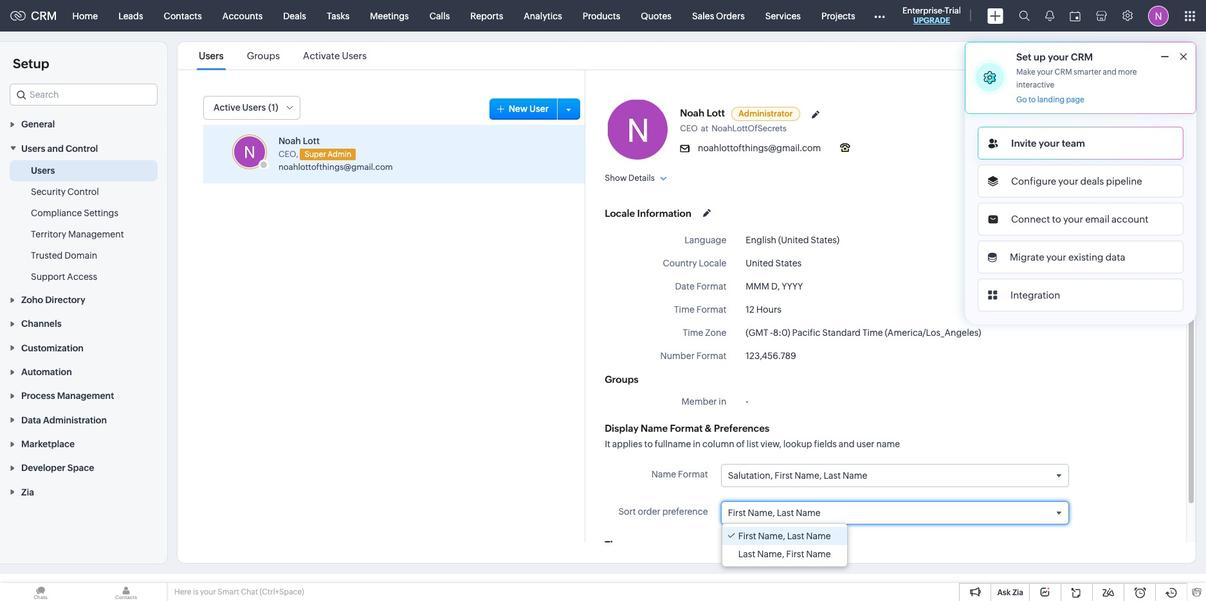 Task type: locate. For each thing, give the bounding box(es) containing it.
last inside field
[[824, 470, 841, 481]]

noahlottofthings@gmail.com down admin
[[279, 162, 393, 172]]

create menu image
[[988, 8, 1004, 23]]

deals
[[1081, 176, 1105, 187]]

invite your team
[[1012, 138, 1086, 149]]

0 horizontal spatial -
[[746, 396, 749, 407]]

number
[[661, 351, 695, 361]]

lott for noah lott
[[707, 107, 725, 118]]

migrate your existing data
[[1010, 252, 1126, 263]]

(gmt -8:0) pacific standard time (america/los_angeles)
[[746, 328, 982, 338]]

(america/los_angeles)
[[885, 328, 982, 338]]

1 horizontal spatial users link
[[197, 50, 226, 61]]

territory
[[31, 229, 66, 239]]

1 horizontal spatial to
[[1029, 95, 1036, 104]]

create menu element
[[980, 0, 1012, 31]]

crm
[[31, 9, 57, 23], [1071, 51, 1094, 62], [1055, 68, 1073, 77]]

your right up
[[1048, 51, 1069, 62]]

of
[[737, 439, 745, 449]]

and
[[1103, 68, 1117, 77], [47, 143, 64, 154], [839, 439, 855, 449]]

accounts
[[223, 11, 263, 21]]

users link up the security
[[31, 164, 55, 177]]

in left column
[[693, 439, 701, 449]]

control down general dropdown button
[[66, 143, 98, 154]]

ceo,
[[279, 149, 298, 159]]

space
[[67, 463, 94, 473]]

users link
[[197, 50, 226, 61], [31, 164, 55, 177]]

None field
[[10, 84, 158, 106]]

0 horizontal spatial groups
[[247, 50, 280, 61]]

groups up display
[[605, 374, 639, 385]]

1 horizontal spatial noah
[[680, 107, 705, 118]]

services
[[766, 11, 801, 21]]

123,456.789
[[746, 351, 797, 361]]

format down the fullname
[[678, 469, 708, 479]]

ask zia
[[998, 588, 1024, 597]]

make
[[1017, 68, 1036, 77]]

1 horizontal spatial zia
[[1013, 588, 1024, 597]]

Other Modules field
[[866, 5, 894, 26]]

search element
[[1012, 0, 1038, 32]]

zia down 'developer'
[[21, 487, 34, 497]]

8:0)
[[773, 328, 791, 338]]

quotes
[[641, 11, 672, 21]]

0 vertical spatial users link
[[197, 50, 226, 61]]

super
[[305, 150, 326, 159]]

your down up
[[1038, 68, 1054, 77]]

- up preferences
[[746, 396, 749, 407]]

lott up super
[[303, 136, 320, 146]]

format
[[697, 281, 727, 292], [697, 304, 727, 315], [697, 351, 727, 361], [670, 423, 703, 434], [678, 469, 708, 479]]

time down date
[[674, 304, 695, 315]]

0 vertical spatial lott
[[707, 107, 725, 118]]

noahlottofthings@gmail.com link
[[279, 162, 393, 172]]

time for time zone
[[683, 328, 704, 338]]

time right the standard
[[863, 328, 883, 338]]

0 vertical spatial groups
[[247, 50, 280, 61]]

format up time format
[[697, 281, 727, 292]]

calls
[[430, 11, 450, 21]]

1 vertical spatial lott
[[303, 136, 320, 146]]

name
[[641, 423, 668, 434], [652, 469, 676, 479], [843, 470, 868, 481], [796, 508, 821, 518], [807, 531, 831, 541], [807, 549, 831, 559]]

users down contacts link
[[199, 50, 224, 61]]

noahlottofthings@gmail.com down noahlottofsecrets link
[[698, 143, 821, 153]]

list containing users
[[187, 42, 379, 70]]

salutation,
[[728, 470, 773, 481]]

management down settings
[[68, 229, 124, 239]]

locale down "language"
[[699, 258, 727, 268]]

management inside dropdown button
[[57, 391, 114, 401]]

configure
[[1012, 176, 1057, 187]]

first inside field
[[775, 470, 793, 481]]

automation
[[21, 367, 72, 377]]

column
[[703, 439, 735, 449]]

noah
[[680, 107, 705, 118], [279, 136, 301, 146]]

0 horizontal spatial in
[[693, 439, 701, 449]]

2 horizontal spatial and
[[1103, 68, 1117, 77]]

contacts image
[[86, 583, 167, 601]]

1 horizontal spatial locale
[[699, 258, 727, 268]]

2 vertical spatial crm
[[1055, 68, 1073, 77]]

show
[[605, 173, 627, 183]]

deals link
[[273, 0, 317, 31]]

hours
[[757, 304, 782, 315]]

1 vertical spatial first name, last name
[[739, 531, 831, 541]]

smart
[[218, 588, 239, 597]]

and left user
[[839, 439, 855, 449]]

developer
[[21, 463, 66, 473]]

and down general
[[47, 143, 64, 154]]

noah for noah lott
[[680, 107, 705, 118]]

management for territory management
[[68, 229, 124, 239]]

1 horizontal spatial and
[[839, 439, 855, 449]]

format down zone
[[697, 351, 727, 361]]

noah up ceo,
[[279, 136, 301, 146]]

search image
[[1019, 10, 1030, 21]]

your left the "email"
[[1064, 214, 1084, 225]]

your left "team"
[[1039, 138, 1060, 149]]

1 vertical spatial -
[[746, 396, 749, 407]]

home link
[[62, 0, 108, 31]]

0 vertical spatial management
[[68, 229, 124, 239]]

1 vertical spatial groups
[[605, 374, 639, 385]]

go
[[1017, 95, 1027, 104]]

groups down accounts on the top of page
[[247, 50, 280, 61]]

0 horizontal spatial lott
[[303, 136, 320, 146]]

First Name, Last Name field
[[722, 502, 1069, 524]]

users
[[199, 50, 224, 61], [342, 50, 367, 61], [21, 143, 45, 154], [31, 165, 55, 175]]

1 vertical spatial noah
[[279, 136, 301, 146]]

1 vertical spatial zia
[[1013, 588, 1024, 597]]

set
[[1017, 51, 1032, 62]]

name inside display name format & preferences it applies to fullname in column of list view, lookup fields and user name
[[641, 423, 668, 434]]

crm left home
[[31, 9, 57, 23]]

noah inside the noah lott ceo, super admin noahlottofthings@gmail.com
[[279, 136, 301, 146]]

0 vertical spatial zia
[[21, 487, 34, 497]]

zia right the ask
[[1013, 588, 1024, 597]]

0 vertical spatial in
[[719, 396, 727, 407]]

your right migrate
[[1047, 252, 1067, 263]]

time left zone
[[683, 328, 704, 338]]

time for time format
[[674, 304, 695, 315]]

lott up "at"
[[707, 107, 725, 118]]

users inside dropdown button
[[21, 143, 45, 154]]

noah for noah lott ceo, super admin noahlottofthings@gmail.com
[[279, 136, 301, 146]]

2 vertical spatial to
[[645, 439, 653, 449]]

language
[[685, 235, 727, 245]]

control inside region
[[67, 186, 99, 197]]

invite
[[1012, 138, 1037, 149]]

1 vertical spatial in
[[693, 439, 701, 449]]

management for process management
[[57, 391, 114, 401]]

name, inside field
[[795, 470, 822, 481]]

1 horizontal spatial lott
[[707, 107, 725, 118]]

active users (1)
[[214, 102, 278, 113]]

locale information
[[605, 208, 692, 218]]

(ctrl+space)
[[260, 588, 304, 597]]

to right 'applies' on the bottom of page
[[645, 439, 653, 449]]

compliance
[[31, 208, 82, 218]]

0 vertical spatial noah
[[680, 107, 705, 118]]

0 vertical spatial control
[[66, 143, 98, 154]]

leads
[[119, 11, 143, 21]]

products link
[[573, 0, 631, 31]]

2 vertical spatial and
[[839, 439, 855, 449]]

meetings
[[370, 11, 409, 21]]

smarter
[[1074, 68, 1102, 77]]

- right (gmt
[[771, 328, 773, 338]]

0 horizontal spatial users link
[[31, 164, 55, 177]]

zone
[[706, 328, 727, 338]]

to inside display name format & preferences it applies to fullname in column of list view, lookup fields and user name
[[645, 439, 653, 449]]

0 horizontal spatial noahlottofthings@gmail.com
[[279, 162, 393, 172]]

1 vertical spatial control
[[67, 186, 99, 197]]

management up the data administration dropdown button
[[57, 391, 114, 401]]

in right member
[[719, 396, 727, 407]]

tasks
[[327, 11, 350, 21]]

crm left smarter
[[1055, 68, 1073, 77]]

analytics link
[[514, 0, 573, 31]]

name,
[[795, 470, 822, 481], [748, 508, 775, 518], [758, 531, 786, 541], [758, 549, 785, 559]]

setup
[[13, 56, 49, 71]]

profile element
[[1141, 0, 1177, 31]]

lott for noah lott ceo, super admin noahlottofthings@gmail.com
[[303, 136, 320, 146]]

list
[[187, 42, 379, 70]]

1 vertical spatial to
[[1053, 214, 1062, 225]]

format up the fullname
[[670, 423, 703, 434]]

developer space
[[21, 463, 94, 473]]

and inside display name format & preferences it applies to fullname in column of list view, lookup fields and user name
[[839, 439, 855, 449]]

0 vertical spatial -
[[771, 328, 773, 338]]

0 vertical spatial first name, last name
[[728, 508, 821, 518]]

first
[[775, 470, 793, 481], [728, 508, 746, 518], [739, 531, 757, 541], [787, 549, 805, 559]]

display
[[605, 423, 639, 434]]

0 vertical spatial noahlottofthings@gmail.com
[[698, 143, 821, 153]]

tree
[[723, 524, 847, 567]]

users link for security control link at the top left of the page
[[31, 164, 55, 177]]

control up compliance settings link
[[67, 186, 99, 197]]

1 horizontal spatial -
[[771, 328, 773, 338]]

name
[[877, 439, 900, 449]]

noah up ceo
[[680, 107, 705, 118]]

name, inside field
[[748, 508, 775, 518]]

1 horizontal spatial noahlottofthings@gmail.com
[[698, 143, 821, 153]]

0 horizontal spatial and
[[47, 143, 64, 154]]

format for number
[[697, 351, 727, 361]]

zia button
[[0, 480, 167, 504]]

to right connect
[[1053, 214, 1062, 225]]

format up zone
[[697, 304, 727, 315]]

0 vertical spatial and
[[1103, 68, 1117, 77]]

(gmt
[[746, 328, 769, 338]]

to right 'go'
[[1029, 95, 1036, 104]]

users and control region
[[0, 160, 167, 287]]

0 horizontal spatial to
[[645, 439, 653, 449]]

0 vertical spatial to
[[1029, 95, 1036, 104]]

your left deals
[[1059, 176, 1079, 187]]

1 vertical spatial users link
[[31, 164, 55, 177]]

first name, last name inside field
[[728, 508, 821, 518]]

0 horizontal spatial zia
[[21, 487, 34, 497]]

noahlottofthings@gmail.com
[[698, 143, 821, 153], [279, 162, 393, 172]]

accounts link
[[212, 0, 273, 31]]

0 horizontal spatial locale
[[605, 208, 635, 218]]

first name, last name inside tree
[[739, 531, 831, 541]]

last inside field
[[777, 508, 794, 518]]

0 horizontal spatial noah
[[279, 136, 301, 146]]

name inside field
[[796, 508, 821, 518]]

and left more
[[1103, 68, 1117, 77]]

last
[[824, 470, 841, 481], [777, 508, 794, 518], [788, 531, 805, 541], [739, 549, 756, 559]]

1 horizontal spatial in
[[719, 396, 727, 407]]

12 hours
[[746, 304, 782, 315]]

users up the security
[[31, 165, 55, 175]]

english
[[746, 235, 777, 245]]

services link
[[755, 0, 812, 31]]

territory management link
[[31, 228, 124, 240]]

in
[[719, 396, 727, 407], [693, 439, 701, 449]]

locale down 'show'
[[605, 208, 635, 218]]

users down general
[[21, 143, 45, 154]]

country locale
[[663, 258, 727, 268]]

1 vertical spatial locale
[[699, 258, 727, 268]]

1 vertical spatial management
[[57, 391, 114, 401]]

new
[[509, 103, 528, 114]]

connect
[[1012, 214, 1051, 225]]

management inside users and control region
[[68, 229, 124, 239]]

lott inside the noah lott ceo, super admin noahlottofthings@gmail.com
[[303, 136, 320, 146]]

users link down contacts link
[[197, 50, 226, 61]]

channels button
[[0, 311, 167, 336]]

0 vertical spatial crm
[[31, 9, 57, 23]]

1 horizontal spatial groups
[[605, 374, 639, 385]]

1 vertical spatial and
[[47, 143, 64, 154]]

crm up smarter
[[1071, 51, 1094, 62]]



Task type: describe. For each thing, give the bounding box(es) containing it.
first inside field
[[728, 508, 746, 518]]

details
[[629, 173, 655, 183]]

sales orders
[[692, 11, 745, 21]]

support access
[[31, 271, 97, 282]]

fullname
[[655, 439, 691, 449]]

1 vertical spatial crm
[[1071, 51, 1094, 62]]

access
[[67, 271, 97, 282]]

sales orders link
[[682, 0, 755, 31]]

security
[[31, 186, 66, 197]]

process
[[21, 391, 55, 401]]

admin
[[328, 150, 351, 159]]

first name, last name for tree containing first name, last name
[[739, 531, 831, 541]]

noah lott ceo, super admin noahlottofthings@gmail.com
[[279, 136, 393, 172]]

member in
[[682, 396, 727, 407]]

it
[[605, 439, 611, 449]]

support
[[31, 271, 65, 282]]

marketplace button
[[0, 432, 167, 456]]

administration
[[43, 415, 107, 425]]

security control
[[31, 186, 99, 197]]

states
[[776, 258, 802, 268]]

domain
[[65, 250, 97, 260]]

reports
[[471, 11, 503, 21]]

time zone
[[683, 328, 727, 338]]

landing
[[1038, 95, 1065, 104]]

show details
[[605, 173, 655, 183]]

to inside set up your crm make your crm smarter and more interactive go to landing page
[[1029, 95, 1036, 104]]

sort order preference
[[619, 507, 708, 517]]

2 horizontal spatial to
[[1053, 214, 1062, 225]]

pipeline
[[1107, 176, 1143, 187]]

chat
[[241, 588, 258, 597]]

new user
[[509, 103, 549, 114]]

applies
[[613, 439, 643, 449]]

united
[[746, 258, 774, 268]]

migrate
[[1010, 252, 1045, 263]]

in inside display name format & preferences it applies to fullname in column of list view, lookup fields and user name
[[693, 439, 701, 449]]

profile image
[[1149, 5, 1169, 26]]

pacific
[[793, 328, 821, 338]]

zoho directory
[[21, 295, 85, 305]]

leads link
[[108, 0, 154, 31]]

format inside display name format & preferences it applies to fullname in column of list view, lookup fields and user name
[[670, 423, 703, 434]]

groups inside list
[[247, 50, 280, 61]]

zia inside dropdown button
[[21, 487, 34, 497]]

control inside dropdown button
[[66, 143, 98, 154]]

noahlottofsecrets link
[[712, 124, 790, 133]]

Search text field
[[10, 84, 157, 105]]

analytics
[[524, 11, 562, 21]]

support access link
[[31, 270, 97, 283]]

marketplace
[[21, 439, 75, 449]]

zoho directory button
[[0, 287, 167, 311]]

tree containing first name, last name
[[723, 524, 847, 567]]

0 vertical spatial locale
[[605, 208, 635, 218]]

chats image
[[0, 583, 81, 601]]

sort
[[619, 507, 636, 517]]

users inside region
[[31, 165, 55, 175]]

date format
[[675, 281, 727, 292]]

tasks link
[[317, 0, 360, 31]]

mmm d, yyyy
[[746, 281, 803, 292]]

format for time
[[697, 304, 727, 315]]

at
[[701, 124, 709, 133]]

up
[[1034, 51, 1046, 62]]

page
[[1067, 95, 1085, 104]]

show details link
[[605, 173, 667, 183]]

sales
[[692, 11, 715, 21]]

d,
[[772, 281, 780, 292]]

activate users
[[303, 50, 367, 61]]

&
[[705, 423, 712, 434]]

activate users link
[[301, 50, 369, 61]]

and inside set up your crm make your crm smarter and more interactive go to landing page
[[1103, 68, 1117, 77]]

1 vertical spatial noahlottofthings@gmail.com
[[279, 162, 393, 172]]

first name, last name for first name, last name field
[[728, 508, 821, 518]]

new user button
[[490, 98, 562, 119]]

trial
[[945, 6, 961, 15]]

member
[[682, 396, 717, 407]]

your right is
[[200, 588, 216, 597]]

Salutation, First Name, Last Name field
[[722, 465, 1069, 487]]

mmm
[[746, 281, 770, 292]]

user
[[857, 439, 875, 449]]

channels
[[21, 319, 62, 329]]

signals element
[[1038, 0, 1063, 32]]

users and control
[[21, 143, 98, 154]]

(united
[[779, 235, 809, 245]]

configure your deals pipeline
[[1012, 176, 1143, 187]]

data
[[1106, 252, 1126, 263]]

reports link
[[460, 0, 514, 31]]

users right activate
[[342, 50, 367, 61]]

here
[[174, 588, 191, 597]]

contacts
[[164, 11, 202, 21]]

existing
[[1069, 252, 1104, 263]]

ask
[[998, 588, 1011, 597]]

go to landing page link
[[1017, 95, 1085, 105]]

projects link
[[812, 0, 866, 31]]

active
[[214, 102, 241, 113]]

view,
[[761, 439, 782, 449]]

states)
[[811, 235, 840, 245]]

name inside field
[[843, 470, 868, 481]]

calendar image
[[1070, 11, 1081, 21]]

salutation, first name, last name
[[728, 470, 868, 481]]

user
[[530, 103, 549, 114]]

users link for groups link
[[197, 50, 226, 61]]

and inside dropdown button
[[47, 143, 64, 154]]

more
[[1119, 68, 1137, 77]]

directory
[[45, 295, 85, 305]]

customization button
[[0, 336, 167, 360]]

format for date
[[697, 281, 727, 292]]

settings
[[84, 208, 118, 218]]

noahlottofsecrets
[[712, 124, 787, 133]]

signals image
[[1046, 10, 1055, 21]]

email
[[1086, 214, 1110, 225]]

format for name
[[678, 469, 708, 479]]

groups link
[[245, 50, 282, 61]]

security control link
[[31, 185, 99, 198]]

preferences
[[714, 423, 770, 434]]

users (1)
[[242, 102, 278, 113]]

enterprise-
[[903, 6, 945, 15]]



Task type: vqa. For each thing, say whether or not it's contained in the screenshot.
text field
no



